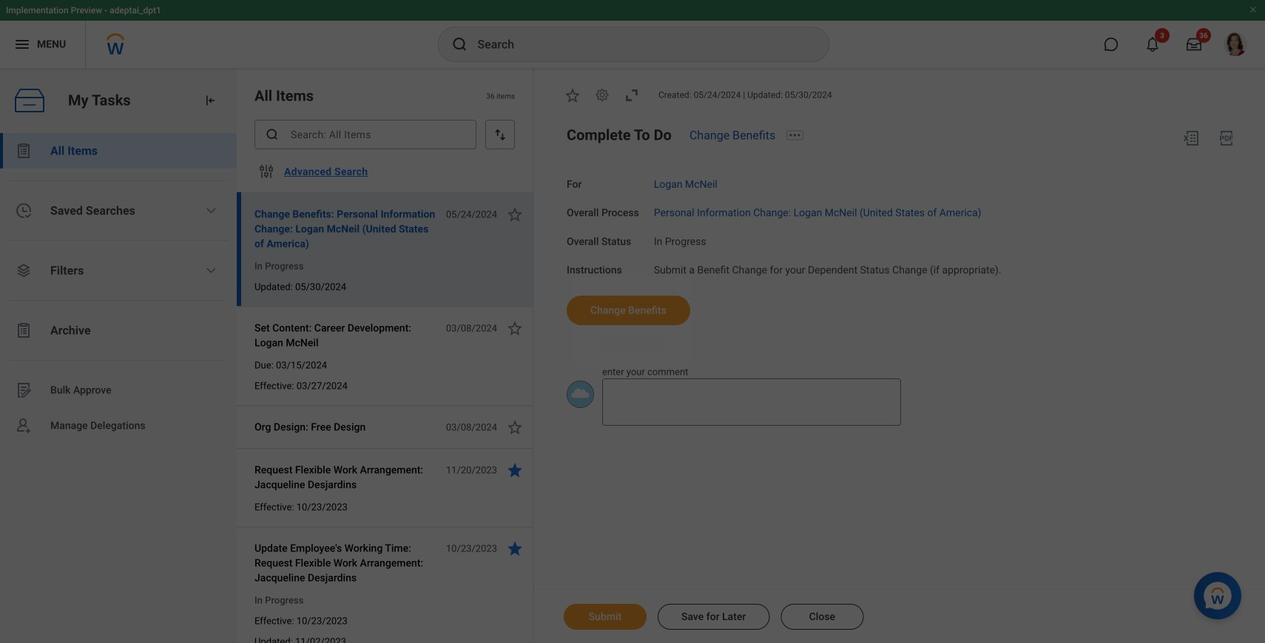 Task type: locate. For each thing, give the bounding box(es) containing it.
search image
[[451, 36, 469, 53], [265, 127, 280, 142]]

1 vertical spatial search image
[[265, 127, 280, 142]]

None text field
[[602, 379, 901, 426]]

1 vertical spatial star image
[[506, 540, 524, 558]]

list
[[0, 133, 237, 444]]

2 chevron down image from the top
[[205, 265, 217, 277]]

transformation import image
[[203, 93, 218, 108]]

inbox large image
[[1187, 37, 1201, 52]]

perspective image
[[15, 262, 33, 280]]

banner
[[0, 0, 1265, 68]]

1 vertical spatial chevron down image
[[205, 265, 217, 277]]

star image
[[506, 206, 524, 223], [506, 320, 524, 337], [506, 419, 524, 436], [506, 462, 524, 479]]

Search Workday  search field
[[478, 28, 799, 61]]

view printable version (pdf) image
[[1218, 129, 1235, 147]]

star image
[[564, 86, 581, 104], [506, 540, 524, 558]]

0 vertical spatial search image
[[451, 36, 469, 53]]

close environment banner image
[[1249, 5, 1258, 14]]

2 star image from the top
[[506, 320, 524, 337]]

gear image
[[595, 88, 610, 102]]

0 horizontal spatial search image
[[265, 127, 280, 142]]

0 vertical spatial chevron down image
[[205, 205, 217, 217]]

1 horizontal spatial search image
[[451, 36, 469, 53]]

configure image
[[257, 163, 275, 181]]

1 horizontal spatial star image
[[564, 86, 581, 104]]

notifications large image
[[1145, 37, 1160, 52]]

chevron down image
[[205, 205, 217, 217], [205, 265, 217, 277]]

1 chevron down image from the top
[[205, 205, 217, 217]]



Task type: describe. For each thing, give the bounding box(es) containing it.
Search: All Items text field
[[254, 120, 476, 149]]

clipboard image
[[15, 142, 33, 160]]

sort image
[[493, 127, 508, 142]]

user plus image
[[15, 417, 33, 435]]

0 horizontal spatial star image
[[506, 540, 524, 558]]

chevron down image for "perspective" icon
[[205, 265, 217, 277]]

export to excel image
[[1182, 129, 1200, 147]]

item list element
[[237, 68, 534, 644]]

rename image
[[15, 382, 33, 400]]

1 star image from the top
[[506, 206, 524, 223]]

fullscreen image
[[623, 86, 641, 104]]

3 star image from the top
[[506, 419, 524, 436]]

action bar region
[[534, 590, 1265, 644]]

profile logan mcneil image
[[1224, 33, 1247, 59]]

clipboard image
[[15, 322, 33, 340]]

clock check image
[[15, 202, 33, 220]]

justify image
[[13, 36, 31, 53]]

4 star image from the top
[[506, 462, 524, 479]]

0 vertical spatial star image
[[564, 86, 581, 104]]

chevron down image for clock check image
[[205, 205, 217, 217]]



Task type: vqa. For each thing, say whether or not it's contained in the screenshot.
More (6) button
no



